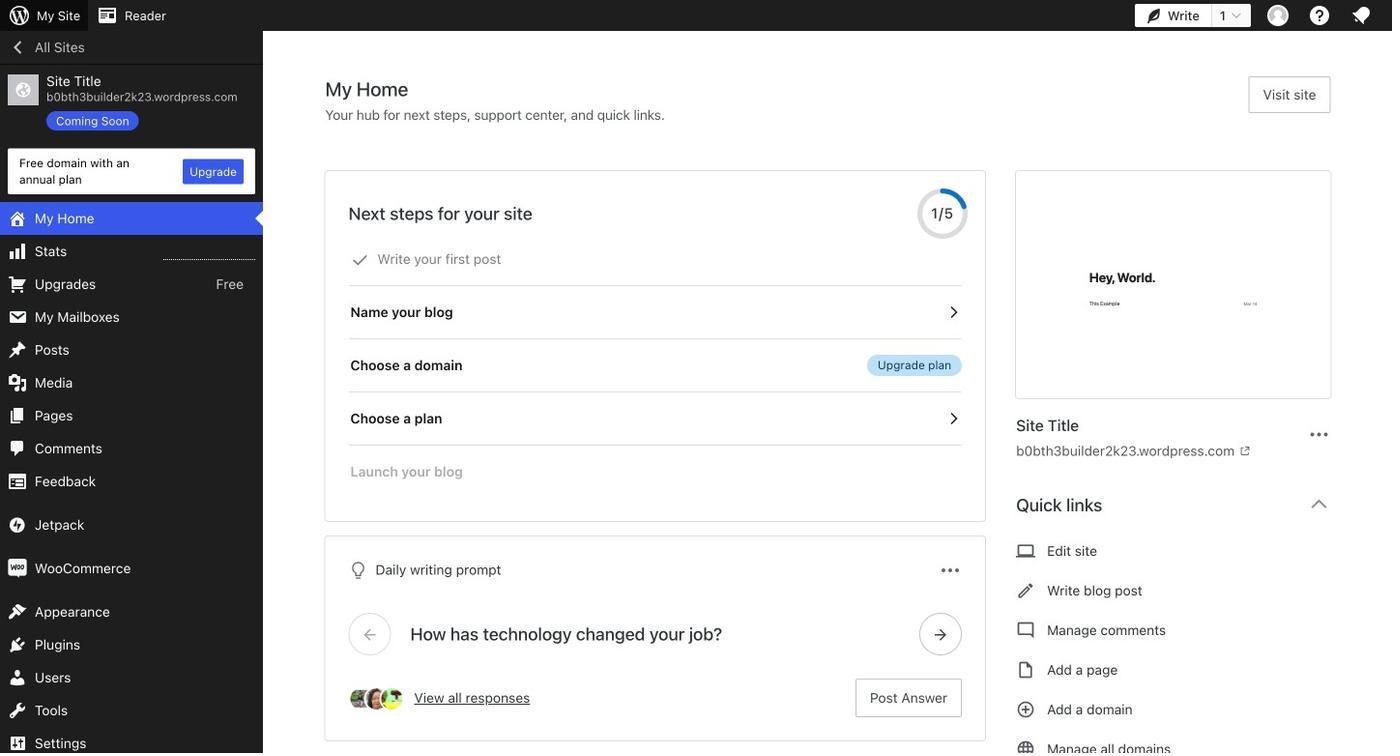 Task type: locate. For each thing, give the bounding box(es) containing it.
task complete image
[[352, 251, 369, 269]]

2 img image from the top
[[8, 559, 27, 578]]

1 vertical spatial img image
[[8, 559, 27, 578]]

list item
[[1384, 99, 1393, 169], [1384, 199, 1393, 290], [1384, 290, 1393, 381], [1384, 381, 1393, 452]]

edit image
[[1017, 579, 1036, 603]]

1 horizontal spatial answered users image
[[380, 687, 405, 712]]

more options for site site title image
[[1308, 423, 1331, 446]]

answered users image
[[349, 687, 374, 712], [380, 687, 405, 712]]

progress bar
[[918, 189, 968, 239]]

answered users image
[[364, 687, 389, 712]]

mode_comment image
[[1017, 619, 1036, 642]]

main content
[[325, 76, 1347, 753]]

1 img image from the top
[[8, 516, 27, 535]]

2 list item from the top
[[1384, 199, 1393, 290]]

0 vertical spatial img image
[[8, 516, 27, 535]]

task enabled image
[[945, 304, 962, 321]]

launchpad checklist element
[[349, 233, 962, 498]]

help image
[[1309, 4, 1332, 27]]

0 horizontal spatial answered users image
[[349, 687, 374, 712]]

laptop image
[[1017, 540, 1036, 563]]

my profile image
[[1268, 5, 1289, 26]]

1 list item from the top
[[1384, 99, 1393, 169]]

img image
[[8, 516, 27, 535], [8, 559, 27, 578]]

show next prompt image
[[932, 626, 950, 643]]



Task type: describe. For each thing, give the bounding box(es) containing it.
insert_drive_file image
[[1017, 659, 1036, 682]]

4 list item from the top
[[1384, 381, 1393, 452]]

toggle menu image
[[939, 559, 962, 582]]

show previous prompt image
[[361, 626, 379, 643]]

2 answered users image from the left
[[380, 687, 405, 712]]

manage your notifications image
[[1350, 4, 1373, 27]]

1 answered users image from the left
[[349, 687, 374, 712]]

3 list item from the top
[[1384, 290, 1393, 381]]

task enabled image
[[945, 410, 962, 427]]

highest hourly views 0 image
[[163, 248, 255, 260]]



Task type: vqa. For each thing, say whether or not it's contained in the screenshot.
"ROW"
no



